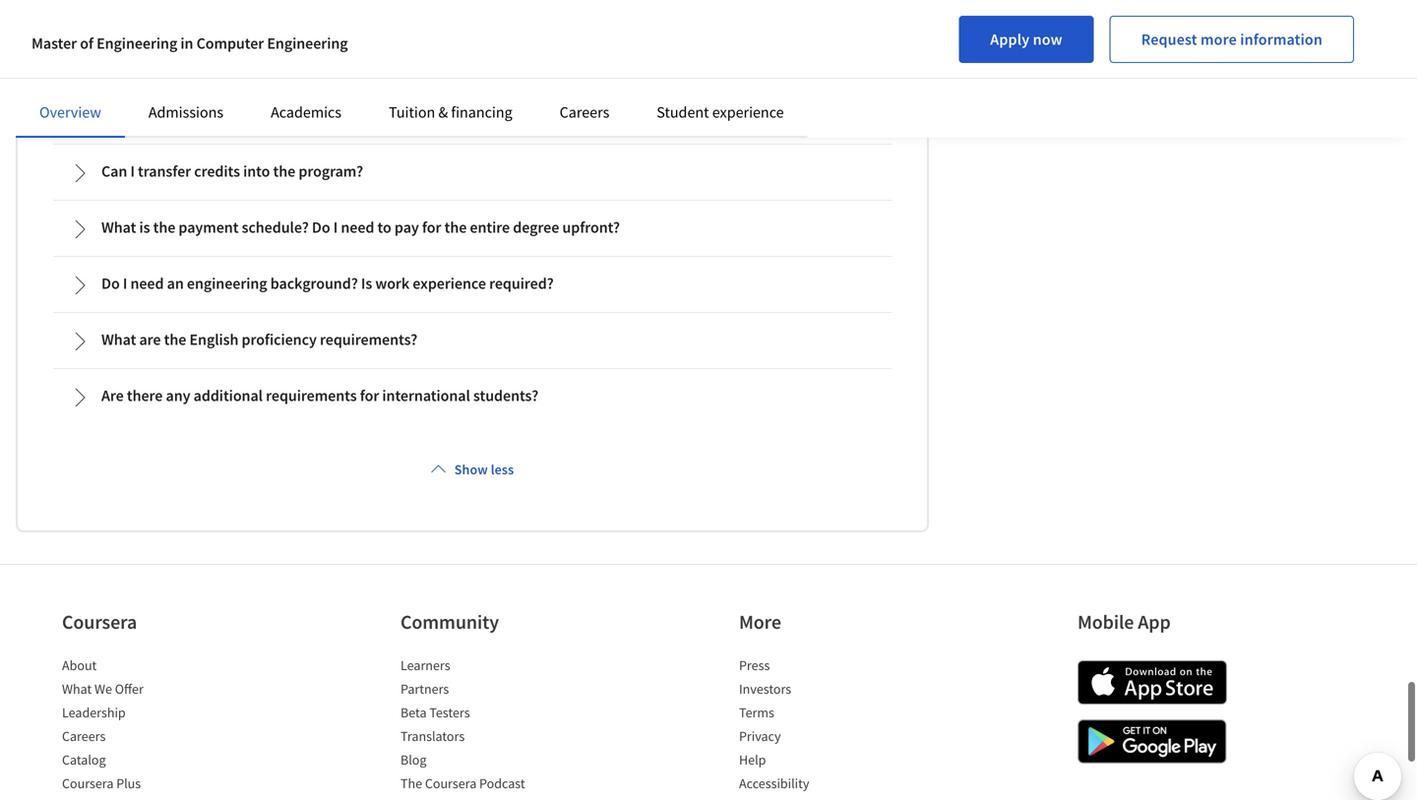 Task type: locate. For each thing, give the bounding box(es) containing it.
list for community
[[401, 655, 568, 800]]

background?
[[270, 273, 358, 293]]

0 vertical spatial be
[[798, 54, 815, 74]]

3 list from the left
[[739, 655, 907, 800]]

1 vertical spatial is
[[139, 217, 150, 237]]

0 horizontal spatial careers
[[62, 727, 106, 745]]

work
[[375, 273, 410, 293]]

less
[[491, 460, 514, 478]]

priority down deadline,
[[593, 78, 642, 97]]

2 list from the left
[[401, 655, 568, 800]]

the right after
[[568, 78, 590, 97]]

get it on google play image
[[1078, 719, 1227, 764]]

0 vertical spatial are
[[308, 101, 329, 121]]

1 vertical spatial priority
[[593, 78, 642, 97]]

1 vertical spatial careers link
[[62, 727, 106, 745]]

do right schedule?
[[312, 217, 330, 237]]

for right pay
[[422, 217, 441, 237]]

fee left will
[[748, 54, 769, 74]]

1 horizontal spatial list
[[401, 655, 568, 800]]

coursera inside the about what we offer leadership careers catalog coursera plus
[[62, 774, 114, 792]]

careers up catalog on the left
[[62, 727, 106, 745]]

more
[[1201, 30, 1237, 49]]

if
[[269, 101, 278, 121]]

1 vertical spatial for
[[422, 217, 441, 237]]

0 vertical spatial need
[[341, 217, 374, 237]]

i left an
[[123, 273, 127, 293]]

in
[[181, 33, 193, 53]]

list
[[62, 655, 229, 800], [401, 655, 568, 800], [739, 655, 907, 800]]

0 vertical spatial the
[[98, 54, 123, 74]]

terms link
[[739, 704, 775, 721]]

applicants
[[258, 78, 327, 97]]

show
[[454, 460, 488, 478]]

computer
[[196, 33, 264, 53]]

0 vertical spatial careers link
[[560, 102, 610, 122]]

1 vertical spatial what
[[101, 330, 136, 349]]

what we offer link
[[62, 680, 144, 698]]

is inside yes. the application fee is $50 usd. if you apply before the priority application deadline, the application fee will be automatically waived. other applicants may be eligible for a fee waiver after the priority deadline. please talk to your enrollment advisor to find out if you are eligible.
[[227, 54, 237, 74]]

what up the are
[[101, 330, 136, 349]]

mobile app
[[1078, 610, 1171, 634]]

experience down please
[[712, 102, 784, 122]]

learners
[[401, 656, 450, 674]]

application
[[126, 54, 201, 74], [504, 54, 579, 74], [671, 54, 745, 74]]

beta
[[401, 704, 427, 721]]

coursera down catalog on the left
[[62, 774, 114, 792]]

0 horizontal spatial need
[[130, 273, 164, 293]]

3 application from the left
[[671, 54, 745, 74]]

0 vertical spatial what
[[101, 217, 136, 237]]

do left an
[[101, 273, 120, 293]]

2 vertical spatial what
[[62, 680, 92, 698]]

engineering up if
[[267, 33, 348, 53]]

0 vertical spatial experience
[[712, 102, 784, 122]]

2 horizontal spatial fee
[[748, 54, 769, 74]]

offer
[[115, 680, 144, 698]]

1 vertical spatial you
[[281, 101, 305, 121]]

1 horizontal spatial be
[[798, 54, 815, 74]]

need left an
[[130, 273, 164, 293]]

be down apply
[[361, 78, 378, 97]]

0 vertical spatial is
[[227, 54, 237, 74]]

1 list from the left
[[62, 655, 229, 800]]

0 horizontal spatial i
[[123, 273, 127, 293]]

what
[[101, 217, 136, 237], [101, 330, 136, 349], [62, 680, 92, 698]]

1 horizontal spatial engineering
[[267, 33, 348, 53]]

privacy
[[739, 727, 781, 745]]

careers link down after
[[560, 102, 610, 122]]

the right before
[[428, 54, 449, 74]]

experience
[[712, 102, 784, 122], [413, 273, 486, 293]]

2 vertical spatial to
[[378, 217, 392, 237]]

application down in at the left of page
[[126, 54, 201, 74]]

show less button
[[423, 452, 522, 487]]

fee down computer
[[204, 54, 224, 74]]

to left pay
[[378, 217, 392, 237]]

coursera down blog link at the bottom left of the page
[[425, 774, 477, 792]]

are up the there
[[139, 330, 161, 349]]

information
[[1240, 30, 1323, 49]]

translators link
[[401, 727, 465, 745]]

coursera for community
[[425, 774, 477, 792]]

2 vertical spatial i
[[123, 273, 127, 293]]

the
[[98, 54, 123, 74], [401, 774, 422, 792]]

1 horizontal spatial to
[[378, 217, 392, 237]]

automatically
[[70, 78, 160, 97]]

if
[[302, 54, 311, 74]]

1 horizontal spatial is
[[227, 54, 237, 74]]

are down applicants
[[308, 101, 329, 121]]

the right into
[[273, 161, 295, 181]]

experience right work
[[413, 273, 486, 293]]

i right can
[[130, 161, 135, 181]]

$50
[[241, 54, 264, 74]]

careers link
[[560, 102, 610, 122], [62, 727, 106, 745]]

0 horizontal spatial application
[[126, 54, 201, 74]]

0 horizontal spatial careers link
[[62, 727, 106, 745]]

1 vertical spatial are
[[139, 330, 161, 349]]

press investors terms privacy help accessibility
[[739, 656, 809, 792]]

do
[[312, 217, 330, 237], [101, 273, 120, 293]]

0 vertical spatial i
[[130, 161, 135, 181]]

request more information
[[1142, 30, 1323, 49]]

are
[[308, 101, 329, 121], [139, 330, 161, 349]]

out
[[244, 101, 266, 121]]

1 horizontal spatial the
[[401, 774, 422, 792]]

what down can
[[101, 217, 136, 237]]

0 horizontal spatial be
[[361, 78, 378, 97]]

0 horizontal spatial engineering
[[97, 33, 177, 53]]

of
[[80, 33, 93, 53]]

the down blog
[[401, 774, 422, 792]]

0 horizontal spatial to
[[198, 101, 211, 121]]

required?
[[489, 273, 554, 293]]

will
[[772, 54, 795, 74]]

1 vertical spatial need
[[130, 273, 164, 293]]

what down about
[[62, 680, 92, 698]]

coursera plus link
[[62, 774, 141, 792]]

learners link
[[401, 656, 450, 674]]

0 vertical spatial for
[[432, 78, 451, 97]]

1 horizontal spatial careers
[[560, 102, 610, 122]]

2 horizontal spatial list
[[739, 655, 907, 800]]

1 horizontal spatial fee
[[465, 78, 485, 97]]

blog link
[[401, 751, 427, 769]]

coursera inside learners partners beta testers translators blog the coursera podcast
[[425, 774, 477, 792]]

careers link up catalog on the left
[[62, 727, 106, 745]]

admissions link
[[148, 102, 224, 122]]

deadline,
[[582, 54, 643, 74]]

1 horizontal spatial i
[[130, 161, 135, 181]]

fee
[[204, 54, 224, 74], [748, 54, 769, 74], [465, 78, 485, 97]]

you right if
[[314, 54, 339, 74]]

press
[[739, 656, 770, 674]]

1 horizontal spatial need
[[341, 217, 374, 237]]

0 horizontal spatial fee
[[204, 54, 224, 74]]

0 vertical spatial you
[[314, 54, 339, 74]]

1 vertical spatial be
[[361, 78, 378, 97]]

1 horizontal spatial do
[[312, 217, 330, 237]]

1 vertical spatial careers
[[62, 727, 106, 745]]

2 horizontal spatial to
[[783, 78, 797, 97]]

mobile
[[1078, 610, 1134, 634]]

2 application from the left
[[504, 54, 579, 74]]

1 horizontal spatial you
[[314, 54, 339, 74]]

1 vertical spatial to
[[198, 101, 211, 121]]

waived.
[[163, 78, 214, 97]]

transfer
[[138, 161, 191, 181]]

1 horizontal spatial experience
[[712, 102, 784, 122]]

proficiency
[[242, 330, 317, 349]]

engineering
[[97, 33, 177, 53], [267, 33, 348, 53]]

i inside dropdown button
[[123, 273, 127, 293]]

i for engineering
[[123, 273, 127, 293]]

0 horizontal spatial priority
[[452, 54, 501, 74]]

1 vertical spatial i
[[333, 217, 338, 237]]

0 vertical spatial do
[[312, 217, 330, 237]]

1 horizontal spatial are
[[308, 101, 329, 121]]

0 horizontal spatial experience
[[413, 273, 486, 293]]

priority
[[452, 54, 501, 74], [593, 78, 642, 97]]

0 horizontal spatial the
[[98, 54, 123, 74]]

the up deadline.
[[646, 54, 668, 74]]

for left a
[[432, 78, 451, 97]]

application up after
[[504, 54, 579, 74]]

any
[[166, 386, 190, 405]]

help link
[[739, 751, 766, 769]]

1 vertical spatial do
[[101, 273, 120, 293]]

tuition
[[389, 102, 435, 122]]

to right talk
[[783, 78, 797, 97]]

coursera
[[62, 610, 137, 634], [62, 774, 114, 792], [425, 774, 477, 792]]

testers
[[429, 704, 470, 721]]

need left pay
[[341, 217, 374, 237]]

application up please
[[671, 54, 745, 74]]

are inside dropdown button
[[139, 330, 161, 349]]

0 vertical spatial to
[[783, 78, 797, 97]]

the inside learners partners beta testers translators blog the coursera podcast
[[401, 774, 422, 792]]

about
[[62, 656, 97, 674]]

you right if on the left of the page
[[281, 101, 305, 121]]

to left find
[[198, 101, 211, 121]]

for down requirements?
[[360, 386, 379, 405]]

careers
[[560, 102, 610, 122], [62, 727, 106, 745]]

list containing learners
[[401, 655, 568, 800]]

list containing press
[[739, 655, 907, 800]]

careers down after
[[560, 102, 610, 122]]

eligible.
[[333, 101, 384, 121]]

deadline.
[[645, 78, 706, 97]]

is left "$50"
[[227, 54, 237, 74]]

0 horizontal spatial are
[[139, 330, 161, 349]]

0 horizontal spatial you
[[281, 101, 305, 121]]

0 horizontal spatial is
[[139, 217, 150, 237]]

1 vertical spatial experience
[[413, 273, 486, 293]]

eligible
[[381, 78, 429, 97]]

podcast
[[479, 774, 525, 792]]

may
[[330, 78, 358, 97]]

is down transfer
[[139, 217, 150, 237]]

the left payment
[[153, 217, 175, 237]]

entire
[[470, 217, 510, 237]]

1 vertical spatial the
[[401, 774, 422, 792]]

fee right a
[[465, 78, 485, 97]]

credits
[[194, 161, 240, 181]]

2 horizontal spatial application
[[671, 54, 745, 74]]

admissions
[[148, 102, 224, 122]]

0 vertical spatial priority
[[452, 54, 501, 74]]

priority up a
[[452, 54, 501, 74]]

student experience
[[657, 102, 784, 122]]

1 horizontal spatial priority
[[593, 78, 642, 97]]

engineering up automatically
[[97, 33, 177, 53]]

0 horizontal spatial do
[[101, 273, 120, 293]]

for
[[432, 78, 451, 97], [422, 217, 441, 237], [360, 386, 379, 405]]

0 horizontal spatial list
[[62, 655, 229, 800]]

payment
[[179, 217, 239, 237]]

i down program?
[[333, 217, 338, 237]]

is inside dropdown button
[[139, 217, 150, 237]]

list containing about
[[62, 655, 229, 800]]

1 application from the left
[[126, 54, 201, 74]]

financing
[[451, 102, 512, 122]]

enrollment
[[70, 101, 143, 121]]

are inside yes. the application fee is $50 usd. if you apply before the priority application deadline, the application fee will be automatically waived. other applicants may be eligible for a fee waiver after the priority deadline. please talk to your enrollment advisor to find out if you are eligible.
[[308, 101, 329, 121]]

1 horizontal spatial application
[[504, 54, 579, 74]]

be right will
[[798, 54, 815, 74]]

what are the english proficiency requirements?
[[101, 330, 418, 349]]

be
[[798, 54, 815, 74], [361, 78, 378, 97]]

the up automatically
[[98, 54, 123, 74]]



Task type: vqa. For each thing, say whether or not it's contained in the screenshot.
I related to into
yes



Task type: describe. For each thing, give the bounding box(es) containing it.
terms
[[739, 704, 775, 721]]

do inside dropdown button
[[312, 217, 330, 237]]

blog
[[401, 751, 427, 769]]

do i need an engineering background? is work experience required?
[[101, 273, 554, 293]]

experience inside "do i need an engineering background? is work experience required?" dropdown button
[[413, 273, 486, 293]]

i for into
[[130, 161, 135, 181]]

program?
[[299, 161, 363, 181]]

master
[[31, 33, 77, 53]]

for inside yes. the application fee is $50 usd. if you apply before the priority application deadline, the application fee will be automatically waived. other applicants may be eligible for a fee waiver after the priority deadline. please talk to your enrollment advisor to find out if you are eligible.
[[432, 78, 451, 97]]

additional
[[194, 386, 263, 405]]

need inside dropdown button
[[130, 273, 164, 293]]

advisor
[[146, 101, 195, 121]]

an
[[167, 273, 184, 293]]

requirements
[[266, 386, 357, 405]]

2 horizontal spatial i
[[333, 217, 338, 237]]

what for what is the payment schedule? do i need to pay for the entire degree upfront?
[[101, 217, 136, 237]]

community
[[401, 610, 499, 634]]

what is the payment schedule? do i need to pay for the entire degree upfront? button
[[54, 202, 891, 255]]

tuition & financing
[[389, 102, 512, 122]]

request more information button
[[1110, 16, 1354, 63]]

master of engineering in computer engineering
[[31, 33, 348, 53]]

the left entire
[[445, 217, 467, 237]]

we
[[95, 680, 112, 698]]

apply now button
[[959, 16, 1094, 63]]

careers inside the about what we offer leadership careers catalog coursera plus
[[62, 727, 106, 745]]

are there any additional requirements for international students?
[[101, 386, 539, 405]]

can
[[101, 161, 127, 181]]

apply
[[342, 54, 379, 74]]

investors
[[739, 680, 792, 698]]

press link
[[739, 656, 770, 674]]

leadership
[[62, 704, 126, 721]]

upfront?
[[562, 217, 620, 237]]

is
[[361, 273, 372, 293]]

can i transfer credits into the program? button
[[54, 145, 891, 199]]

apply now
[[990, 30, 1063, 49]]

there
[[127, 386, 163, 405]]

the left english
[[164, 330, 186, 349]]

catalog
[[62, 751, 106, 769]]

what inside the about what we offer leadership careers catalog coursera plus
[[62, 680, 92, 698]]

list for coursera
[[62, 655, 229, 800]]

to inside what is the payment schedule? do i need to pay for the entire degree upfront? dropdown button
[[378, 217, 392, 237]]

schedule?
[[242, 217, 309, 237]]

&
[[438, 102, 448, 122]]

are there any additional requirements for international students? button
[[54, 370, 891, 423]]

privacy link
[[739, 727, 781, 745]]

apply
[[990, 30, 1030, 49]]

0 vertical spatial careers
[[560, 102, 610, 122]]

list for more
[[739, 655, 907, 800]]

more
[[739, 610, 781, 634]]

do i need an engineering background? is work experience required? button
[[54, 258, 891, 311]]

1 engineering from the left
[[97, 33, 177, 53]]

before
[[382, 54, 424, 74]]

coursera up about
[[62, 610, 137, 634]]

help
[[739, 751, 766, 769]]

2 vertical spatial for
[[360, 386, 379, 405]]

coursera for coursera
[[62, 774, 114, 792]]

academics
[[271, 102, 342, 122]]

learners partners beta testers translators blog the coursera podcast
[[401, 656, 525, 792]]

investors link
[[739, 680, 792, 698]]

do inside dropdown button
[[101, 273, 120, 293]]

app
[[1138, 610, 1171, 634]]

student
[[657, 102, 709, 122]]

can i transfer credits into the program?
[[101, 161, 363, 181]]

into
[[243, 161, 270, 181]]

about link
[[62, 656, 97, 674]]

requirements?
[[320, 330, 418, 349]]

overview
[[39, 102, 101, 122]]

2 engineering from the left
[[267, 33, 348, 53]]

find
[[215, 101, 240, 121]]

1 horizontal spatial careers link
[[560, 102, 610, 122]]

request
[[1142, 30, 1198, 49]]

academics link
[[271, 102, 342, 122]]

engineering
[[187, 273, 267, 293]]

a
[[454, 78, 462, 97]]

now
[[1033, 30, 1063, 49]]

about what we offer leadership careers catalog coursera plus
[[62, 656, 144, 792]]

the coursera podcast link
[[401, 774, 525, 792]]

what for what are the english proficiency requirements?
[[101, 330, 136, 349]]

need inside dropdown button
[[341, 217, 374, 237]]

translators
[[401, 727, 465, 745]]

accessibility link
[[739, 774, 809, 792]]

students?
[[473, 386, 539, 405]]

your
[[800, 78, 830, 97]]

what is the payment schedule? do i need to pay for the entire degree upfront?
[[101, 217, 620, 237]]

partners link
[[401, 680, 449, 698]]

usd.
[[267, 54, 299, 74]]

download on the app store image
[[1078, 660, 1227, 705]]

degree
[[513, 217, 559, 237]]

partners
[[401, 680, 449, 698]]

plus
[[116, 774, 141, 792]]

the inside yes. the application fee is $50 usd. if you apply before the priority application deadline, the application fee will be automatically waived. other applicants may be eligible for a fee waiver after the priority deadline. please talk to your enrollment advisor to find out if you are eligible.
[[98, 54, 123, 74]]

international
[[382, 386, 470, 405]]

waiver
[[488, 78, 532, 97]]



